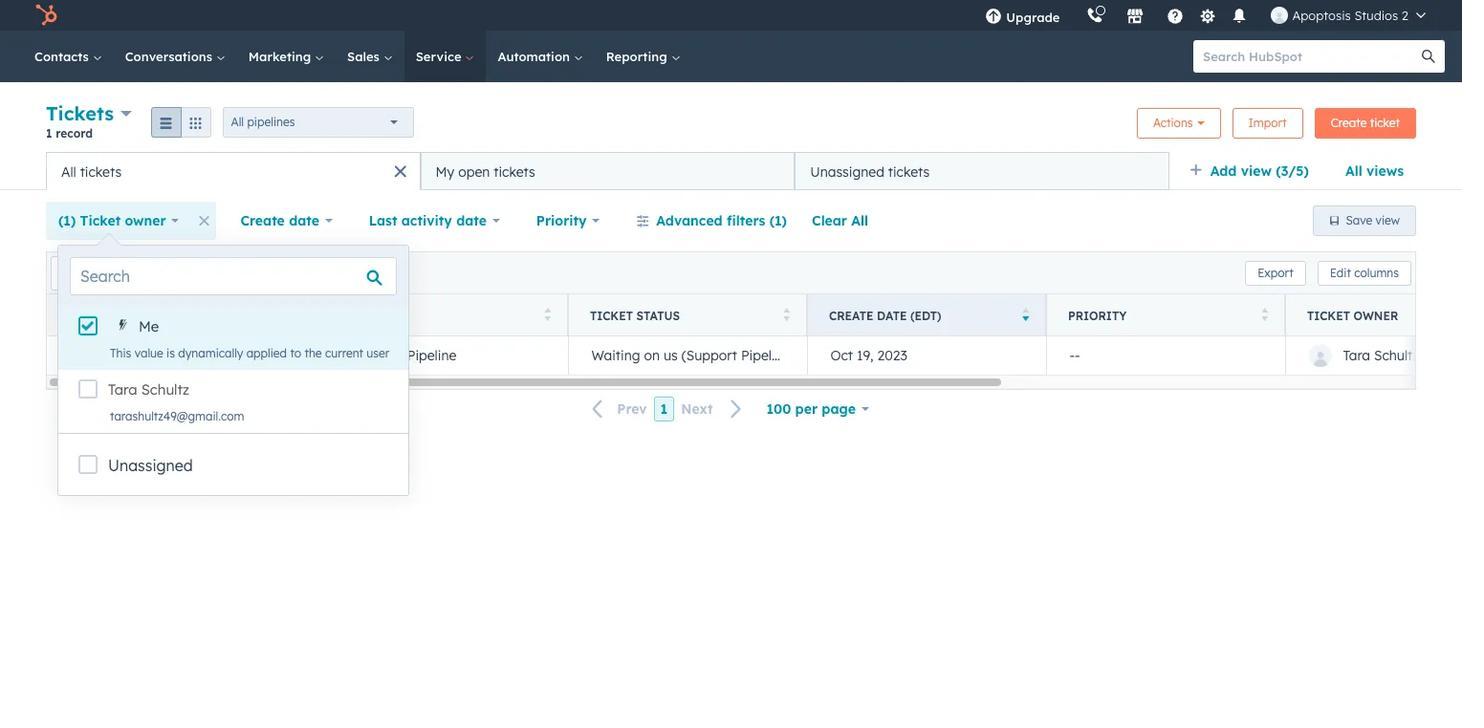 Task type: locate. For each thing, give the bounding box(es) containing it.
2 press to sort. element from the left
[[544, 307, 551, 324]]

(1) right filters
[[770, 212, 787, 230]]

0 horizontal spatial unassigned
[[108, 456, 193, 475]]

pipeline right the user
[[407, 347, 456, 364]]

press to sort. image up the
[[305, 307, 312, 321]]

ticket down the all tickets
[[80, 212, 121, 230]]

next button
[[674, 397, 754, 422]]

2
[[1402, 8, 1409, 23]]

settings image
[[1199, 8, 1216, 25]]

0 vertical spatial owner
[[125, 212, 166, 230]]

create down 'all tickets' button
[[240, 212, 285, 230]]

sales
[[347, 49, 383, 64]]

ticket down edit
[[1307, 308, 1350, 323]]

2 horizontal spatial date
[[877, 308, 907, 323]]

1 vertical spatial pipeline
[[407, 347, 456, 364]]

1 horizontal spatial unassigned
[[810, 163, 885, 180]]

press to sort. image left ticket status
[[544, 307, 551, 321]]

1 for 1
[[660, 401, 668, 418]]

ticket
[[80, 212, 121, 230], [107, 308, 150, 323], [590, 308, 633, 323], [1307, 308, 1350, 323]]

1
[[46, 126, 52, 141], [660, 401, 668, 418]]

create left ticket
[[1331, 115, 1367, 130]]

all
[[231, 114, 244, 129], [1346, 163, 1363, 180], [61, 163, 76, 180], [851, 212, 868, 230]]

import button
[[1232, 108, 1303, 138]]

my open tickets
[[436, 163, 535, 180]]

2023
[[877, 347, 907, 364]]

date for create date (edt)
[[877, 308, 907, 323]]

1 horizontal spatial priority
[[1068, 308, 1127, 323]]

2 horizontal spatial tickets
[[888, 163, 930, 180]]

unassigned tickets
[[810, 163, 930, 180]]

waiting on us (support pipeline)
[[592, 347, 795, 364]]

list box
[[58, 307, 409, 433]]

schultz inside list box
[[141, 381, 189, 399]]

2 (1) from the left
[[770, 212, 787, 230]]

all down 1 record
[[61, 163, 76, 180]]

marketplaces button
[[1116, 0, 1156, 31]]

group
[[151, 107, 211, 137]]

priority
[[536, 212, 587, 230], [1068, 308, 1127, 323]]

1 horizontal spatial owner
[[1354, 308, 1398, 323]]

apoptosis studios 2
[[1293, 8, 1409, 23]]

tara inside button
[[1343, 347, 1371, 364]]

conversations link
[[114, 31, 237, 82]]

1 for 1 record
[[46, 126, 52, 141]]

0 vertical spatial tara
[[1343, 347, 1371, 364]]

ticket up this
[[107, 308, 150, 323]]

(support
[[682, 347, 737, 364]]

menu item
[[1074, 0, 1077, 31]]

0 vertical spatial unassigned
[[810, 163, 885, 180]]

all left views
[[1346, 163, 1363, 180]]

view inside button
[[1376, 213, 1400, 228]]

save
[[1346, 213, 1373, 228]]

(1) down the all tickets
[[58, 212, 76, 230]]

press to sort. element up pipeline)
[[783, 307, 790, 324]]

unassigned inside button
[[810, 163, 885, 180]]

0 vertical spatial create
[[1331, 115, 1367, 130]]

waiting on us (support pipeline) button
[[568, 337, 807, 375]]

(1)
[[58, 212, 76, 230], [770, 212, 787, 230]]

(edt)
[[910, 308, 942, 323]]

help image
[[1167, 9, 1184, 26]]

owner up tara schultz (tarash button
[[1354, 308, 1398, 323]]

waiting
[[592, 347, 640, 364]]

oct 19, 2023 button
[[807, 337, 1046, 375]]

0 horizontal spatial priority
[[536, 212, 587, 230]]

all left pipelines
[[231, 114, 244, 129]]

press to sort. image
[[305, 307, 312, 321], [544, 307, 551, 321]]

press to sort. image down export button
[[1261, 307, 1268, 321]]

save view button
[[1313, 206, 1416, 236]]

1 horizontal spatial create
[[829, 308, 874, 323]]

view for add
[[1241, 163, 1272, 180]]

create ticket
[[1331, 115, 1400, 130]]

search button
[[1413, 40, 1445, 73]]

tara down "ticket owner"
[[1343, 347, 1371, 364]]

date for create date
[[289, 212, 319, 230]]

2 vertical spatial create
[[829, 308, 874, 323]]

2 tickets from the left
[[494, 163, 535, 180]]

owner up search id, name, or description "search box"
[[125, 212, 166, 230]]

press to sort. image
[[783, 307, 790, 321], [1261, 307, 1268, 321]]

0 horizontal spatial press to sort. image
[[305, 307, 312, 321]]

ticket up waiting
[[590, 308, 633, 323]]

unassigned for unassigned tickets
[[810, 163, 885, 180]]

tara for tara schultz
[[108, 381, 137, 399]]

owner
[[125, 212, 166, 230], [1354, 308, 1398, 323]]

100
[[766, 401, 791, 418]]

tickets
[[80, 163, 122, 180], [494, 163, 535, 180], [888, 163, 930, 180]]

Search ID, name, or description search field
[[51, 256, 283, 290]]

1 vertical spatial owner
[[1354, 308, 1398, 323]]

view right add
[[1241, 163, 1272, 180]]

1 horizontal spatial view
[[1376, 213, 1400, 228]]

create for create ticket
[[1331, 115, 1367, 130]]

0 horizontal spatial press to sort. image
[[783, 307, 790, 321]]

all for all tickets
[[61, 163, 76, 180]]

edit
[[1330, 265, 1351, 280]]

1 horizontal spatial (1)
[[770, 212, 787, 230]]

1 press to sort. element from the left
[[305, 307, 312, 324]]

automation link
[[486, 31, 595, 82]]

press to sort. image up pipeline)
[[783, 307, 790, 321]]

press to sort. element up the
[[305, 307, 312, 324]]

2 horizontal spatial create
[[1331, 115, 1367, 130]]

create for create date (edt)
[[829, 308, 874, 323]]

1 horizontal spatial tara
[[1343, 347, 1371, 364]]

1 vertical spatial schultz
[[141, 381, 189, 399]]

tara down this
[[108, 381, 137, 399]]

tara
[[1343, 347, 1371, 364], [108, 381, 137, 399]]

0 horizontal spatial create
[[240, 212, 285, 230]]

1 vertical spatial unassigned
[[108, 456, 193, 475]]

1 left record
[[46, 126, 52, 141]]

oct
[[831, 347, 853, 364]]

0 horizontal spatial tara
[[108, 381, 137, 399]]

0 horizontal spatial (1)
[[58, 212, 76, 230]]

3 tickets from the left
[[888, 163, 930, 180]]

schultz inside button
[[1374, 347, 1419, 364]]

this
[[110, 346, 131, 361]]

100 per page
[[766, 401, 856, 418]]

1 inside tickets banner
[[46, 126, 52, 141]]

1 vertical spatial tara
[[108, 381, 137, 399]]

0 horizontal spatial tickets
[[80, 163, 122, 180]]

1 horizontal spatial press to sort. image
[[1261, 307, 1268, 321]]

studios
[[1355, 8, 1398, 23]]

unassigned down tarashultz49@gmail.com
[[108, 456, 193, 475]]

schultz left (tarash
[[1374, 347, 1419, 364]]

owner inside dropdown button
[[125, 212, 166, 230]]

view inside popup button
[[1241, 163, 1272, 180]]

all views link
[[1333, 152, 1416, 190]]

all right clear
[[851, 212, 868, 230]]

unassigned
[[810, 163, 885, 180], [108, 456, 193, 475]]

sales link
[[336, 31, 404, 82]]

the
[[305, 346, 322, 361]]

menu containing apoptosis studios 2
[[972, 0, 1439, 31]]

all inside popup button
[[231, 114, 244, 129]]

schultz for tara schultz (tarash
[[1374, 347, 1419, 364]]

edit columns
[[1330, 265, 1399, 280]]

tara inside list box
[[108, 381, 137, 399]]

tickyticky
[[113, 347, 185, 364]]

view
[[1241, 163, 1272, 180], [1376, 213, 1400, 228]]

date left (edt)
[[877, 308, 907, 323]]

0 horizontal spatial schultz
[[141, 381, 189, 399]]

2 press to sort. image from the left
[[1261, 307, 1268, 321]]

tarashultz49@gmail.com
[[110, 409, 244, 424]]

clear all button
[[800, 202, 881, 240]]

0 vertical spatial view
[[1241, 163, 1272, 180]]

1 press to sort. image from the left
[[305, 307, 312, 321]]

press to sort. element
[[305, 307, 312, 324], [544, 307, 551, 324], [783, 307, 790, 324], [1261, 307, 1268, 324]]

1 inside button
[[660, 401, 668, 418]]

hubspot image
[[34, 4, 57, 27]]

0 horizontal spatial date
[[289, 212, 319, 230]]

1 horizontal spatial 1
[[660, 401, 668, 418]]

create inside popup button
[[240, 212, 285, 230]]

service
[[416, 49, 465, 64]]

2 press to sort. image from the left
[[544, 307, 551, 321]]

export
[[1258, 265, 1294, 280]]

pipeline up the user
[[351, 308, 408, 323]]

tara schultz
[[108, 381, 189, 399]]

menu
[[972, 0, 1439, 31]]

0 horizontal spatial view
[[1241, 163, 1272, 180]]

1 vertical spatial view
[[1376, 213, 1400, 228]]

2 - from the left
[[1075, 347, 1080, 364]]

0 vertical spatial 1
[[46, 126, 52, 141]]

pipelines
[[247, 114, 295, 129]]

edit columns button
[[1318, 261, 1412, 285]]

create inside button
[[1331, 115, 1367, 130]]

priority inside popup button
[[536, 212, 587, 230]]

1 - from the left
[[1070, 347, 1075, 364]]

priority down my open tickets button
[[536, 212, 587, 230]]

(1) inside button
[[770, 212, 787, 230]]

0 vertical spatial schultz
[[1374, 347, 1419, 364]]

tara schultz image
[[1271, 7, 1289, 24]]

date left last
[[289, 212, 319, 230]]

name
[[153, 308, 188, 323]]

create date
[[240, 212, 319, 230]]

view right save
[[1376, 213, 1400, 228]]

all pipelines
[[231, 114, 295, 129]]

0 vertical spatial priority
[[536, 212, 587, 230]]

support pipeline button
[[329, 337, 568, 375]]

1 tickets from the left
[[80, 163, 122, 180]]

schultz up tarashultz49@gmail.com
[[141, 381, 189, 399]]

pagination navigation
[[581, 397, 754, 422]]

1 vertical spatial 1
[[660, 401, 668, 418]]

press to sort. element down export button
[[1261, 307, 1268, 324]]

press to sort. element left ticket status
[[544, 307, 551, 324]]

1 right prev
[[660, 401, 668, 418]]

0 horizontal spatial 1
[[46, 126, 52, 141]]

create up oct
[[829, 308, 874, 323]]

create
[[1331, 115, 1367, 130], [240, 212, 285, 230], [829, 308, 874, 323]]

0 vertical spatial pipeline
[[351, 308, 408, 323]]

unassigned up clear all
[[810, 163, 885, 180]]

4 press to sort. element from the left
[[1261, 307, 1268, 324]]

unassigned for unassigned
[[108, 456, 193, 475]]

3 press to sort. element from the left
[[783, 307, 790, 324]]

1 horizontal spatial press to sort. image
[[544, 307, 551, 321]]

to
[[290, 346, 301, 361]]

date right activity
[[456, 212, 487, 230]]

0 horizontal spatial owner
[[125, 212, 166, 230]]

1 horizontal spatial schultz
[[1374, 347, 1419, 364]]

1 (1) from the left
[[58, 212, 76, 230]]

1 horizontal spatial tickets
[[494, 163, 535, 180]]

priority up --
[[1068, 308, 1127, 323]]

create for create date
[[240, 212, 285, 230]]

1 press to sort. image from the left
[[783, 307, 790, 321]]

advanced filters (1) button
[[624, 202, 800, 240]]

1 vertical spatial create
[[240, 212, 285, 230]]



Task type: vqa. For each thing, say whether or not it's contained in the screenshot.
MARKETING link
yes



Task type: describe. For each thing, give the bounding box(es) containing it.
upgrade
[[1006, 10, 1060, 25]]

(tarash
[[1423, 347, 1462, 364]]

clear all
[[812, 212, 868, 230]]

clear
[[812, 212, 847, 230]]

press to sort. image for priority
[[1261, 307, 1268, 321]]

per
[[795, 401, 818, 418]]

is
[[167, 346, 175, 361]]

import
[[1249, 115, 1287, 130]]

help button
[[1160, 0, 1192, 31]]

(1) inside dropdown button
[[58, 212, 76, 230]]

list box containing me
[[58, 307, 409, 433]]

conversations
[[125, 49, 216, 64]]

marketplaces image
[[1127, 9, 1144, 26]]

last activity date
[[369, 212, 487, 230]]

oct 19, 2023
[[831, 347, 907, 364]]

(1) ticket owner
[[58, 212, 166, 230]]

search image
[[1422, 50, 1436, 63]]

press to sort. element for priority
[[1261, 307, 1268, 324]]

all tickets
[[61, 163, 122, 180]]

1 horizontal spatial date
[[456, 212, 487, 230]]

--
[[1070, 347, 1080, 364]]

1 button
[[654, 397, 674, 422]]

create ticket button
[[1315, 108, 1416, 138]]

last
[[369, 212, 397, 230]]

view for save
[[1376, 213, 1400, 228]]

tara schultz (tarash
[[1343, 347, 1462, 364]]

activity
[[401, 212, 452, 230]]

ticket for ticket name
[[107, 308, 150, 323]]

1 record
[[46, 126, 93, 141]]

schultz for tara schultz
[[141, 381, 189, 399]]

calling icon image
[[1087, 8, 1104, 25]]

reporting
[[606, 49, 671, 64]]

contacts link
[[23, 31, 114, 82]]

marketing link
[[237, 31, 336, 82]]

all pipelines button
[[222, 107, 414, 137]]

descending sort. press to sort ascending. image
[[1022, 307, 1029, 321]]

apoptosis
[[1293, 8, 1351, 23]]

support pipeline
[[352, 347, 456, 364]]

tickets for unassigned tickets
[[888, 163, 930, 180]]

press to sort. image for ticket status
[[783, 307, 790, 321]]

all for all views
[[1346, 163, 1363, 180]]

19,
[[857, 347, 874, 364]]

advanced
[[656, 212, 723, 230]]

tara for tara schultz (tarash
[[1343, 347, 1371, 364]]

record
[[56, 126, 93, 141]]

notifications image
[[1231, 9, 1249, 26]]

press to sort. element for pipeline
[[544, 307, 551, 324]]

press to sort. element for ticket status
[[783, 307, 790, 324]]

columns
[[1354, 265, 1399, 280]]

tickets for all tickets
[[80, 163, 122, 180]]

all for all pipelines
[[231, 114, 244, 129]]

marketing
[[248, 49, 315, 64]]

last activity date button
[[356, 202, 512, 240]]

ticket name
[[107, 308, 188, 323]]

notifications button
[[1224, 0, 1256, 31]]

automation
[[498, 49, 574, 64]]

group inside tickets banner
[[151, 107, 211, 137]]

my open tickets button
[[420, 152, 795, 190]]

status
[[636, 308, 680, 323]]

save view
[[1346, 213, 1400, 228]]

(1) ticket owner button
[[46, 202, 192, 240]]

pipeline inside button
[[407, 347, 456, 364]]

create date (edt)
[[829, 308, 942, 323]]

ticket owner
[[1307, 308, 1398, 323]]

Search search field
[[70, 257, 397, 296]]

tickets banner
[[46, 99, 1416, 152]]

ticket for ticket owner
[[1307, 308, 1350, 323]]

support
[[352, 347, 403, 364]]

prev button
[[581, 397, 654, 422]]

hubspot link
[[23, 4, 72, 27]]

pipeline)
[[741, 347, 795, 364]]

all views
[[1346, 163, 1404, 180]]

dynamically
[[178, 346, 243, 361]]

ticket inside dropdown button
[[80, 212, 121, 230]]

add view (3/5) button
[[1177, 152, 1333, 190]]

upgrade image
[[985, 9, 1003, 26]]

advanced filters (1)
[[656, 212, 787, 230]]

(3/5)
[[1276, 163, 1309, 180]]

applied
[[246, 346, 287, 361]]

descending sort. press to sort ascending. element
[[1022, 307, 1029, 324]]

on
[[644, 347, 660, 364]]

open
[[458, 163, 490, 180]]

my
[[436, 163, 455, 180]]

views
[[1367, 163, 1404, 180]]

reporting link
[[595, 31, 692, 82]]

prev
[[617, 401, 647, 418]]

us
[[664, 347, 678, 364]]

ticket status
[[590, 308, 680, 323]]

priority button
[[524, 202, 612, 240]]

contacts
[[34, 49, 93, 64]]

1 vertical spatial priority
[[1068, 308, 1127, 323]]

tara schultz (tarash button
[[1285, 337, 1462, 375]]

export button
[[1245, 261, 1306, 285]]

tickets button
[[46, 99, 132, 127]]

value
[[135, 346, 163, 361]]

100 per page button
[[754, 390, 882, 428]]

this value is dynamically applied to the current user
[[110, 346, 390, 361]]

user
[[367, 346, 390, 361]]

tickyticky link
[[113, 347, 306, 364]]

tickets
[[46, 101, 114, 125]]

add view (3/5)
[[1211, 163, 1309, 180]]

current
[[325, 346, 363, 361]]

Search HubSpot search field
[[1194, 40, 1428, 73]]

actions
[[1153, 115, 1193, 130]]

add
[[1211, 163, 1237, 180]]

create date button
[[228, 202, 345, 240]]

ticket for ticket status
[[590, 308, 633, 323]]



